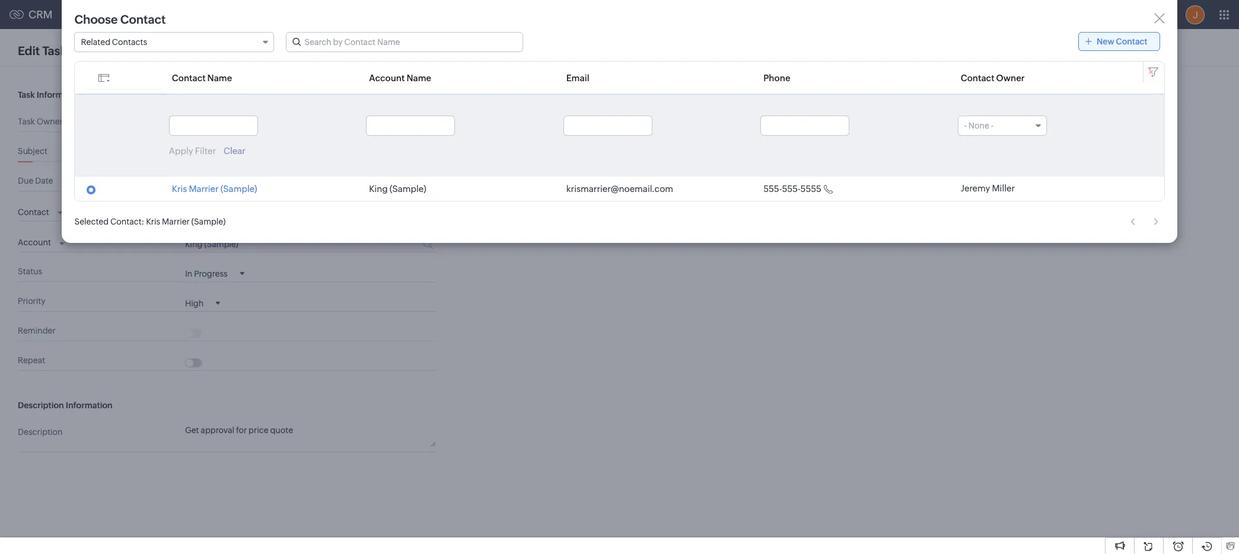Task type: locate. For each thing, give the bounding box(es) containing it.
1 horizontal spatial miller
[[993, 183, 1015, 193]]

task
[[42, 44, 67, 57], [18, 90, 35, 100], [18, 117, 35, 126]]

(sample)
[[221, 184, 257, 194], [390, 184, 427, 194], [191, 217, 226, 227]]

choose
[[74, 12, 118, 26]]

name down related contacts "field"
[[207, 73, 232, 83]]

contact down related contacts "field"
[[172, 73, 206, 83]]

None text field
[[564, 116, 652, 135], [185, 149, 436, 158], [564, 116, 652, 135], [185, 149, 436, 158]]

0 vertical spatial contacts
[[151, 10, 186, 19]]

0 horizontal spatial edit
[[18, 44, 40, 57]]

1 vertical spatial jeremy miller
[[961, 183, 1015, 193]]

1 horizontal spatial -
[[992, 121, 994, 131]]

- left none
[[965, 121, 967, 131]]

contacts link
[[142, 0, 196, 29]]

1 horizontal spatial jeremy
[[961, 183, 991, 193]]

5555
[[801, 184, 822, 194]]

edit
[[18, 44, 40, 57], [73, 47, 87, 57]]

email
[[567, 73, 590, 83]]

1 vertical spatial description
[[18, 428, 63, 437]]

0 vertical spatial description
[[18, 401, 64, 410]]

1 vertical spatial information
[[66, 401, 113, 410]]

1 horizontal spatial jeremy miller
[[961, 183, 1015, 193]]

1 horizontal spatial edit
[[73, 47, 87, 57]]

2 name from the left
[[407, 73, 432, 83]]

1 description from the top
[[18, 401, 64, 410]]

edit down crm link
[[18, 44, 40, 57]]

due
[[18, 176, 33, 186]]

1 horizontal spatial kris
[[172, 184, 187, 194]]

information
[[37, 90, 83, 100], [66, 401, 113, 410]]

0 horizontal spatial jeremy
[[185, 119, 213, 129]]

task for owner
[[18, 117, 35, 126]]

task information
[[18, 90, 83, 100]]

contact for selected contact : kris marrier (sample)
[[110, 217, 142, 227]]

marketplace element
[[1131, 0, 1155, 29]]

-
[[965, 121, 967, 131], [992, 121, 994, 131]]

- right none
[[992, 121, 994, 131]]

description for description
[[18, 428, 63, 437]]

0 vertical spatial information
[[37, 90, 83, 100]]

0 horizontal spatial owner
[[37, 117, 63, 126]]

1 horizontal spatial contacts
[[151, 10, 186, 19]]

None button
[[649, 41, 701, 60], [706, 41, 785, 60], [790, 41, 832, 60], [649, 41, 701, 60], [706, 41, 785, 60], [790, 41, 832, 60]]

information for description information
[[66, 401, 113, 410]]

1 vertical spatial contacts
[[112, 37, 147, 47]]

crm link
[[9, 8, 53, 21]]

related
[[81, 37, 110, 47]]

555-555-5555
[[764, 184, 822, 194]]

owner up - none - field
[[997, 73, 1025, 83]]

1 vertical spatial owner
[[37, 117, 63, 126]]

name
[[207, 73, 232, 83], [407, 73, 432, 83]]

contact for new contact
[[1117, 37, 1148, 46]]

kris up selected contact : kris marrier (sample)
[[172, 184, 187, 194]]

name for contact name
[[207, 73, 232, 83]]

0 horizontal spatial contacts
[[112, 37, 147, 47]]

- none -
[[965, 121, 994, 131]]

contacts
[[151, 10, 186, 19], [112, 37, 147, 47]]

edit inside edit task edit page layout
[[73, 47, 87, 57]]

owner down task information
[[37, 117, 63, 126]]

2 vertical spatial task
[[18, 117, 35, 126]]

Search by Contact Name text field
[[287, 33, 523, 52]]

marrier
[[189, 184, 219, 194], [162, 217, 190, 227]]

0 vertical spatial jeremy miller
[[185, 119, 236, 129]]

0 vertical spatial marrier
[[189, 184, 219, 194]]

priority
[[18, 297, 45, 306]]

status
[[18, 267, 42, 276]]

layout
[[110, 47, 136, 57]]

kris
[[172, 184, 187, 194], [146, 217, 160, 227]]

0 vertical spatial miller
[[214, 119, 236, 129]]

description for description information
[[18, 401, 64, 410]]

account name
[[369, 73, 432, 83]]

navigation
[[1125, 213, 1165, 231]]

miller
[[214, 119, 236, 129], [993, 183, 1015, 193]]

due date
[[18, 176, 53, 186]]

1 - from the left
[[965, 121, 967, 131]]

jeremy miller
[[185, 119, 236, 129], [961, 183, 1015, 193]]

owner
[[997, 73, 1025, 83], [37, 117, 63, 126]]

edit down related
[[73, 47, 87, 57]]

name for account name
[[407, 73, 432, 83]]

contact up 'related contacts'
[[120, 12, 166, 26]]

clear
[[224, 146, 246, 156]]

task up task owner
[[18, 90, 35, 100]]

jeremy
[[185, 119, 213, 129], [961, 183, 991, 193]]

description
[[18, 401, 64, 410], [18, 428, 63, 437]]

0 horizontal spatial -
[[965, 121, 967, 131]]

1 horizontal spatial name
[[407, 73, 432, 83]]

0 vertical spatial owner
[[997, 73, 1025, 83]]

contact
[[120, 12, 166, 26], [1117, 37, 1148, 46], [172, 73, 206, 83], [961, 73, 995, 83], [110, 217, 142, 227]]

contact right selected
[[110, 217, 142, 227]]

1 vertical spatial kris
[[146, 217, 160, 227]]

contacts up related contacts "field"
[[151, 10, 186, 19]]

task up subject
[[18, 117, 35, 126]]

task down crm
[[42, 44, 67, 57]]

contacts up layout
[[112, 37, 147, 47]]

0 vertical spatial task
[[42, 44, 67, 57]]

None text field
[[170, 116, 257, 135], [367, 116, 455, 135], [762, 116, 849, 135], [185, 209, 378, 219], [185, 240, 378, 249], [170, 116, 257, 135], [367, 116, 455, 135], [762, 116, 849, 135], [185, 209, 378, 219], [185, 240, 378, 249]]

description down description information on the left
[[18, 428, 63, 437]]

1 horizontal spatial owner
[[997, 73, 1025, 83]]

description information
[[18, 401, 113, 410]]

(sample) right king
[[390, 184, 427, 194]]

description down repeat in the left of the page
[[18, 401, 64, 410]]

none
[[969, 121, 990, 131]]

1 name from the left
[[207, 73, 232, 83]]

2 description from the top
[[18, 428, 63, 437]]

owner for task owner
[[37, 117, 63, 126]]

1 vertical spatial task
[[18, 90, 35, 100]]

contact right new
[[1117, 37, 1148, 46]]

name right account
[[407, 73, 432, 83]]

(sample) down clear
[[221, 184, 257, 194]]

0 horizontal spatial name
[[207, 73, 232, 83]]

king
[[369, 184, 388, 194]]

edit page layout link
[[73, 47, 136, 57]]

555-
[[764, 184, 782, 194], [782, 184, 801, 194]]

kris right :
[[146, 217, 160, 227]]

1 vertical spatial jeremy
[[961, 183, 991, 193]]

selected
[[74, 217, 109, 227]]

new
[[1097, 37, 1115, 46]]



Task type: vqa. For each thing, say whether or not it's contained in the screenshot.
Deals Link
no



Task type: describe. For each thing, give the bounding box(es) containing it.
new contact
[[1097, 37, 1148, 46]]

repeat
[[18, 356, 45, 365]]

page
[[89, 47, 109, 57]]

phone
[[764, 73, 791, 83]]

information for task information
[[37, 90, 83, 100]]

create menu element
[[1053, 0, 1082, 29]]

crm
[[28, 8, 53, 21]]

selected contact : kris marrier (sample)
[[74, 217, 226, 227]]

king (sample)
[[369, 184, 427, 194]]

contacts inside related contacts "field"
[[112, 37, 147, 47]]

account
[[369, 73, 405, 83]]

clear link
[[224, 146, 246, 156]]

choose contact
[[74, 12, 166, 26]]

task owner
[[18, 117, 63, 126]]

- None - field
[[958, 116, 1047, 136]]

contact up none
[[961, 73, 995, 83]]

date
[[35, 176, 53, 186]]

contact name
[[172, 73, 232, 83]]

Related Contacts field
[[74, 32, 274, 52]]

contact for choose contact
[[120, 12, 166, 26]]

profile element
[[1179, 0, 1212, 29]]

related contacts
[[81, 37, 147, 47]]

kris marrier (sample) link
[[172, 184, 257, 194]]

Get approval for price quote text field
[[185, 425, 436, 447]]

2 - from the left
[[992, 121, 994, 131]]

1 555- from the left
[[764, 184, 782, 194]]

0 horizontal spatial jeremy miller
[[185, 119, 236, 129]]

contact owner
[[961, 73, 1025, 83]]

search element
[[1082, 0, 1107, 29]]

0 horizontal spatial kris
[[146, 217, 160, 227]]

subject
[[18, 147, 47, 156]]

1 vertical spatial miller
[[993, 183, 1015, 193]]

task for information
[[18, 90, 35, 100]]

kris marrier (sample)
[[172, 184, 257, 194]]

contacts inside contacts 'link'
[[151, 10, 186, 19]]

leads link
[[100, 0, 142, 29]]

edit task edit page layout
[[18, 44, 136, 57]]

0 horizontal spatial miller
[[214, 119, 236, 129]]

0 vertical spatial kris
[[172, 184, 187, 194]]

1 vertical spatial marrier
[[162, 217, 190, 227]]

:
[[142, 217, 144, 227]]

(sample) down kris marrier (sample) link
[[191, 217, 226, 227]]

home
[[67, 10, 90, 19]]

leads
[[109, 10, 132, 19]]

reminder
[[18, 326, 56, 336]]

home link
[[57, 0, 100, 29]]

krismarrier@noemail.com
[[567, 184, 674, 194]]

owner for contact owner
[[997, 73, 1025, 83]]

profile image
[[1186, 5, 1205, 24]]

0 vertical spatial jeremy
[[185, 119, 213, 129]]

2 555- from the left
[[782, 184, 801, 194]]

mmm d, yyyy text field
[[185, 179, 399, 188]]



